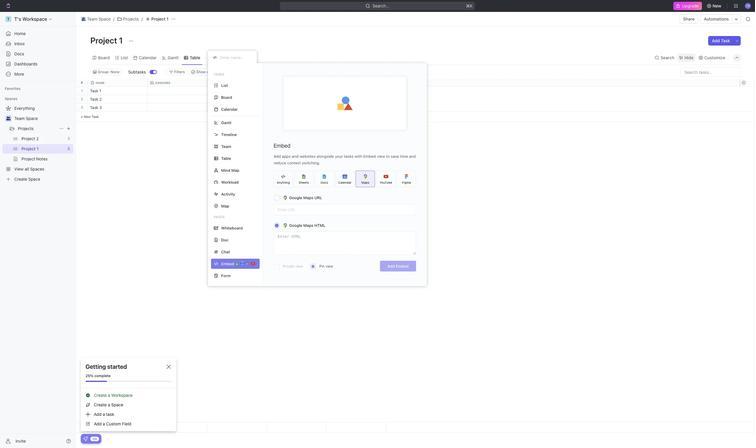 Task type: describe. For each thing, give the bounding box(es) containing it.
embed inside add apps and websites alongside your tasks with embed view to save time and reduce context switching.
[[364, 154, 376, 159]]

add for add embed
[[388, 264, 395, 269]]

1 inside the press space to select this row. 'row'
[[99, 89, 101, 93]]

1/4
[[92, 438, 97, 441]]

pin view
[[320, 265, 333, 269]]

a for workspace
[[108, 393, 110, 399]]

1 vertical spatial gantt
[[221, 120, 232, 125]]

form
[[221, 274, 231, 278]]

private
[[283, 265, 294, 269]]

tasks
[[214, 72, 225, 76]]

subtasks
[[128, 69, 146, 75]]

0 vertical spatial team space link
[[80, 16, 112, 23]]

list link
[[120, 54, 128, 62]]

started
[[107, 364, 127, 371]]

invite
[[16, 439, 26, 444]]

team space link inside tree
[[14, 114, 72, 123]]

create for create a space
[[94, 403, 107, 408]]

pin
[[320, 265, 325, 269]]

2 horizontal spatial team
[[221, 144, 231, 149]]

with
[[355, 154, 362, 159]]

context
[[287, 161, 301, 166]]

to inside add apps and websites alongside your tasks with embed view to save time and reduce context switching.
[[386, 154, 390, 159]]

0 horizontal spatial gantt
[[168, 55, 179, 60]]

add embed button
[[380, 261, 416, 272]]

hide
[[685, 55, 694, 60]]

press space to select this row. row containing 3
[[76, 104, 88, 112]]

onboarding checklist button image
[[83, 437, 88, 442]]

alongside
[[317, 154, 334, 159]]

⌘k
[[467, 3, 473, 8]]

1 vertical spatial project 1
[[90, 35, 125, 45]]

Enter URL text field
[[274, 205, 416, 215]]

onboarding checklist button element
[[83, 437, 88, 442]]

create for create a workspace
[[94, 393, 107, 399]]

pages
[[214, 215, 225, 219]]

google maps url
[[289, 196, 322, 200]]

task for new task
[[92, 115, 99, 119]]

1 horizontal spatial user group image
[[82, 18, 85, 21]]

‎task 2
[[90, 97, 102, 102]]

view button
[[208, 54, 227, 62]]

task
[[106, 413, 114, 418]]

automations
[[704, 16, 729, 21]]

whiteboard
[[221, 226, 243, 231]]

new button
[[705, 1, 725, 11]]

do for task 3
[[216, 106, 221, 110]]

row group containing 1 2 3
[[76, 87, 88, 122]]

2 for 1
[[81, 97, 83, 101]]

time
[[400, 154, 408, 159]]

show
[[196, 70, 206, 74]]

search...
[[373, 3, 390, 8]]

complete
[[95, 374, 111, 379]]

1 horizontal spatial projects
[[123, 16, 139, 21]]

1 2 3
[[81, 89, 83, 109]]

1 inside project 1 link
[[167, 16, 169, 21]]

view inside add apps and websites alongside your tasks with embed view to save time and reduce context switching.
[[377, 154, 385, 159]]

subtasks button
[[126, 67, 150, 77]]

html
[[315, 223, 326, 228]]

close image
[[167, 365, 171, 370]]

1 horizontal spatial space
[[99, 16, 111, 21]]

Enter HTML text field
[[274, 232, 416, 255]]

0 horizontal spatial calendar
[[139, 55, 157, 60]]

chat
[[221, 250, 230, 255]]

press space to select this row. row containing 1
[[76, 87, 88, 95]]

‎task for ‎task 2
[[90, 97, 98, 102]]

mind map
[[221, 168, 239, 173]]

add apps and websites alongside your tasks with embed view to save time and reduce context switching.
[[274, 154, 416, 166]]

0 horizontal spatial project
[[90, 35, 117, 45]]

doc
[[221, 238, 229, 243]]

custom
[[106, 422, 121, 427]]

view button
[[208, 51, 227, 65]]

user group image inside sidebar navigation
[[6, 117, 11, 121]]

tasks
[[344, 154, 354, 159]]

maps for url
[[304, 196, 314, 200]]

workload
[[221, 180, 239, 185]]

customize button
[[697, 54, 728, 62]]

sidebar navigation
[[0, 12, 76, 449]]

google for google maps url
[[289, 196, 303, 200]]

workspace
[[111, 393, 133, 399]]

add for add a custom field
[[94, 422, 102, 427]]

new task
[[84, 115, 99, 119]]

board link
[[97, 54, 110, 62]]

favorites
[[5, 87, 21, 91]]

2 and from the left
[[409, 154, 416, 159]]

websites
[[300, 154, 316, 159]]

0 vertical spatial maps
[[362, 181, 370, 184]]

customize
[[705, 55, 726, 60]]

youtube
[[380, 181, 392, 184]]

google maps html
[[289, 223, 326, 228]]

25%
[[86, 374, 94, 379]]

1 horizontal spatial project
[[151, 16, 165, 21]]

board inside board link
[[98, 55, 110, 60]]

0 vertical spatial project 1
[[151, 16, 169, 21]]

docs link
[[2, 49, 73, 59]]

press space to select this row. row containing 2
[[76, 95, 88, 104]]

hide button
[[678, 54, 696, 62]]

spaces
[[5, 97, 17, 101]]

google for google maps html
[[289, 223, 303, 228]]

figma
[[402, 181, 411, 184]]

home link
[[2, 29, 73, 38]]

view for pin view
[[326, 265, 333, 269]]

task for add task
[[721, 38, 731, 43]]

to for task 3
[[211, 106, 216, 110]]

to do cell for ‎task 2
[[207, 95, 267, 103]]

mind
[[221, 168, 230, 173]]

a for custom
[[103, 422, 105, 427]]

1 horizontal spatial team
[[87, 16, 97, 21]]

add a task
[[94, 413, 114, 418]]

3 inside the press space to select this row. 'row'
[[99, 105, 102, 110]]

0 vertical spatial map
[[231, 168, 239, 173]]

closed
[[207, 70, 218, 74]]

1 horizontal spatial projects link
[[116, 16, 140, 23]]

embed inside button
[[396, 264, 409, 269]]

getting
[[86, 364, 106, 371]]

add for add a task
[[94, 413, 102, 418]]

view
[[216, 55, 225, 60]]

1 horizontal spatial team space
[[87, 16, 111, 21]]

view for private view
[[295, 265, 303, 269]]

Enter name... field
[[220, 55, 252, 60]]

your
[[335, 154, 343, 159]]

new for new
[[713, 3, 722, 8]]

to do for task 3
[[211, 106, 221, 110]]

upgrade
[[682, 3, 699, 8]]

create a space
[[94, 403, 123, 408]]

task 3
[[90, 105, 102, 110]]

home
[[14, 31, 26, 36]]

apps
[[282, 154, 291, 159]]

field
[[122, 422, 131, 427]]

add task
[[712, 38, 731, 43]]

0 vertical spatial list
[[121, 55, 128, 60]]

25% complete
[[86, 374, 111, 379]]

task inside the press space to select this row. 'row'
[[90, 105, 98, 110]]

table link
[[189, 54, 200, 62]]



Task type: locate. For each thing, give the bounding box(es) containing it.
view left the save
[[377, 154, 385, 159]]

calendar
[[139, 55, 157, 60], [221, 107, 238, 112], [339, 181, 352, 184]]

1 vertical spatial team space link
[[14, 114, 72, 123]]

0 vertical spatial project
[[151, 16, 165, 21]]

add embed
[[388, 264, 409, 269]]

to
[[211, 89, 216, 93], [211, 98, 216, 101], [211, 106, 216, 110], [386, 154, 390, 159]]

new inside grid
[[84, 115, 91, 119]]

add task button
[[709, 36, 734, 46]]

to do cell
[[207, 87, 267, 95], [207, 95, 267, 103], [207, 104, 267, 112]]

press space to select this row. row containing ‎task 1
[[88, 87, 386, 96]]

task
[[721, 38, 731, 43], [90, 105, 98, 110], [92, 115, 99, 119]]

create a workspace
[[94, 393, 133, 399]]

2 vertical spatial to do
[[211, 106, 221, 110]]

0 horizontal spatial user group image
[[6, 117, 11, 121]]

1 horizontal spatial 2
[[99, 97, 102, 102]]

share
[[684, 16, 695, 21]]

team space link
[[80, 16, 112, 23], [14, 114, 72, 123]]

0 horizontal spatial 2
[[81, 97, 83, 101]]

0 vertical spatial projects link
[[116, 16, 140, 23]]

2 vertical spatial maps
[[304, 223, 314, 228]]

google
[[289, 196, 303, 200], [289, 223, 303, 228]]

task inside button
[[721, 38, 731, 43]]

0 horizontal spatial team space
[[14, 116, 38, 121]]

new down task 3
[[84, 115, 91, 119]]

1 create from the top
[[94, 393, 107, 399]]

2 horizontal spatial space
[[111, 403, 123, 408]]

‎task
[[90, 89, 98, 93], [90, 97, 98, 102]]

1 horizontal spatial team space link
[[80, 16, 112, 23]]

0 vertical spatial team
[[87, 16, 97, 21]]

list up subtasks button
[[121, 55, 128, 60]]

space
[[99, 16, 111, 21], [26, 116, 38, 121], [111, 403, 123, 408]]

1 and from the left
[[292, 154, 299, 159]]

1 vertical spatial docs
[[321, 181, 328, 184]]

0 vertical spatial docs
[[14, 51, 24, 56]]

1 vertical spatial task
[[90, 105, 98, 110]]

map
[[231, 168, 239, 173], [221, 204, 229, 209]]

tree
[[2, 104, 73, 184]]

1 vertical spatial team
[[14, 116, 25, 121]]

a
[[108, 393, 110, 399], [108, 403, 110, 408], [103, 413, 105, 418], [103, 422, 105, 427]]

2 to do cell from the top
[[207, 95, 267, 103]]

2 vertical spatial task
[[92, 115, 99, 119]]

and
[[292, 154, 299, 159], [409, 154, 416, 159]]

1 horizontal spatial /
[[142, 16, 143, 21]]

2 vertical spatial calendar
[[339, 181, 352, 184]]

1 ‎task from the top
[[90, 89, 98, 93]]

1 horizontal spatial gantt
[[221, 120, 232, 125]]

‎task 1
[[90, 89, 101, 93]]

team inside sidebar navigation
[[14, 116, 25, 121]]

1 horizontal spatial project 1
[[151, 16, 169, 21]]

3
[[99, 105, 102, 110], [81, 106, 83, 109]]

map down activity
[[221, 204, 229, 209]]

a for task
[[103, 413, 105, 418]]

row
[[88, 79, 386, 87]]

a up create a space
[[108, 393, 110, 399]]

gantt
[[168, 55, 179, 60], [221, 120, 232, 125]]

press space to select this row. row containing ‎task 2
[[88, 95, 386, 104]]

1 vertical spatial project
[[90, 35, 117, 45]]

2 do from the top
[[216, 98, 221, 101]]

table up show
[[190, 55, 200, 60]]

0 vertical spatial new
[[713, 3, 722, 8]]

2 google from the top
[[289, 223, 303, 228]]

project 1 link
[[144, 16, 170, 23]]

google down sheets
[[289, 196, 303, 200]]

docs inside sidebar navigation
[[14, 51, 24, 56]]

0 horizontal spatial map
[[221, 204, 229, 209]]

1 horizontal spatial embed
[[364, 154, 376, 159]]

gantt left table link
[[168, 55, 179, 60]]

project
[[151, 16, 165, 21], [90, 35, 117, 45]]

0 vertical spatial embed
[[274, 143, 291, 149]]

new
[[713, 3, 722, 8], [84, 115, 91, 119]]

3 to do from the top
[[211, 106, 221, 110]]

0 vertical spatial create
[[94, 393, 107, 399]]

new inside 'button'
[[713, 3, 722, 8]]

3 down ‎task 2
[[99, 105, 102, 110]]

calendar down add apps and websites alongside your tasks with embed view to save time and reduce context switching.
[[339, 181, 352, 184]]

1 do from the top
[[216, 89, 221, 93]]

1 vertical spatial projects link
[[18, 124, 57, 134]]

maps left html
[[304, 223, 314, 228]]

press space to select this row. row containing task 3
[[88, 104, 386, 113]]

table up mind
[[221, 156, 231, 161]]

3 to do cell from the top
[[207, 104, 267, 112]]

1 horizontal spatial list
[[221, 83, 228, 88]]

3 left task 3
[[81, 106, 83, 109]]

show closed button
[[189, 69, 221, 76]]

search button
[[653, 54, 677, 62]]

reduce
[[274, 161, 286, 166]]

add for add apps and websites alongside your tasks with embed view to save time and reduce context switching.
[[274, 154, 281, 159]]

activity
[[221, 192, 235, 197]]

2 horizontal spatial view
[[377, 154, 385, 159]]

1 vertical spatial calendar
[[221, 107, 238, 112]]

0 horizontal spatial table
[[190, 55, 200, 60]]

sheets
[[299, 181, 309, 184]]

to do for ‎task 2
[[211, 98, 221, 101]]

create up create a space
[[94, 393, 107, 399]]

2 up task 3
[[99, 97, 102, 102]]

1 vertical spatial board
[[221, 95, 232, 100]]

1 horizontal spatial table
[[221, 156, 231, 161]]

timeline
[[221, 132, 237, 137]]

1 vertical spatial space
[[26, 116, 38, 121]]

list
[[121, 55, 128, 60], [221, 83, 228, 88]]

1 vertical spatial maps
[[304, 196, 314, 200]]

team space inside tree
[[14, 116, 38, 121]]

maps left youtube
[[362, 181, 370, 184]]

1 vertical spatial ‎task
[[90, 97, 98, 102]]

team space
[[87, 16, 111, 21], [14, 116, 38, 121]]

tree containing team space
[[2, 104, 73, 184]]

0 horizontal spatial embed
[[274, 143, 291, 149]]

2 for ‎task
[[99, 97, 102, 102]]

task down task 3
[[92, 115, 99, 119]]

1 horizontal spatial calendar
[[221, 107, 238, 112]]

2 horizontal spatial embed
[[396, 264, 409, 269]]

1 vertical spatial to do
[[211, 98, 221, 101]]

and up 'context'
[[292, 154, 299, 159]]

1 horizontal spatial docs
[[321, 181, 328, 184]]

gantt up timeline in the left top of the page
[[221, 120, 232, 125]]

docs up url
[[321, 181, 328, 184]]

gantt link
[[167, 54, 179, 62]]

tree inside sidebar navigation
[[2, 104, 73, 184]]

view
[[377, 154, 385, 159], [295, 265, 303, 269], [326, 265, 333, 269]]

getting started
[[86, 364, 127, 371]]

calendar link
[[138, 54, 157, 62]]

save
[[391, 154, 399, 159]]

row group containing ‎task 1
[[88, 87, 386, 122]]

docs
[[14, 51, 24, 56], [321, 181, 328, 184]]

1 horizontal spatial map
[[231, 168, 239, 173]]

1 vertical spatial google
[[289, 223, 303, 228]]

2 vertical spatial team
[[221, 144, 231, 149]]

0 vertical spatial task
[[721, 38, 731, 43]]

1 vertical spatial projects
[[18, 126, 34, 131]]

switching.
[[302, 161, 320, 166]]

board down tasks
[[221, 95, 232, 100]]

1 to do from the top
[[211, 89, 221, 93]]

0 vertical spatial calendar
[[139, 55, 157, 60]]

0 vertical spatial to do
[[211, 89, 221, 93]]

to for ‎task 1
[[211, 89, 216, 93]]

2 left ‎task 2
[[81, 97, 83, 101]]

to for ‎task 2
[[211, 98, 216, 101]]

2 horizontal spatial calendar
[[339, 181, 352, 184]]

#
[[81, 81, 83, 85]]

projects inside tree
[[18, 126, 34, 131]]

3 do from the top
[[216, 106, 221, 110]]

‎task down ‎task 1
[[90, 97, 98, 102]]

0 vertical spatial space
[[99, 16, 111, 21]]

a for space
[[108, 403, 110, 408]]

do
[[216, 89, 221, 93], [216, 98, 221, 101], [216, 106, 221, 110]]

0 horizontal spatial and
[[292, 154, 299, 159]]

new up automations at right
[[713, 3, 722, 8]]

2 / from the left
[[142, 16, 143, 21]]

1 vertical spatial do
[[216, 98, 221, 101]]

0 horizontal spatial team
[[14, 116, 25, 121]]

to do cell for task 3
[[207, 104, 267, 112]]

row inside grid
[[88, 79, 386, 87]]

maps
[[362, 181, 370, 184], [304, 196, 314, 200], [304, 223, 314, 228]]

0 vertical spatial projects
[[123, 16, 139, 21]]

docs down "inbox"
[[14, 51, 24, 56]]

grid containing ‎task 1
[[76, 79, 756, 433]]

1 / from the left
[[113, 16, 115, 21]]

calendar up subtasks button
[[139, 55, 157, 60]]

row group
[[76, 87, 88, 122], [88, 87, 386, 122], [740, 87, 755, 122], [740, 423, 755, 433]]

0 horizontal spatial new
[[84, 115, 91, 119]]

grid
[[76, 79, 756, 433]]

inbox
[[14, 41, 25, 46]]

0 vertical spatial do
[[216, 89, 221, 93]]

1 vertical spatial create
[[94, 403, 107, 408]]

0 horizontal spatial space
[[26, 116, 38, 121]]

anything
[[277, 181, 290, 184]]

favorites button
[[2, 85, 23, 92]]

0 horizontal spatial 3
[[81, 106, 83, 109]]

2 vertical spatial space
[[111, 403, 123, 408]]

do for ‎task 1
[[216, 89, 221, 93]]

projects link
[[116, 16, 140, 23], [18, 124, 57, 134]]

show closed
[[196, 70, 218, 74]]

1 inside 1 2 3
[[81, 89, 83, 93]]

press space to select this row. row
[[76, 87, 88, 95], [88, 87, 386, 96], [76, 95, 88, 104], [88, 95, 386, 104], [76, 104, 88, 112], [88, 104, 386, 113], [88, 423, 386, 433]]

add
[[712, 38, 720, 43], [274, 154, 281, 159], [388, 264, 395, 269], [94, 413, 102, 418], [94, 422, 102, 427]]

2
[[99, 97, 102, 102], [81, 97, 83, 101]]

2 vertical spatial embed
[[396, 264, 409, 269]]

private view
[[283, 265, 303, 269]]

calendar up timeline in the left top of the page
[[221, 107, 238, 112]]

url
[[315, 196, 322, 200]]

1 horizontal spatial new
[[713, 3, 722, 8]]

embed
[[274, 143, 291, 149], [364, 154, 376, 159], [396, 264, 409, 269]]

to do for ‎task 1
[[211, 89, 221, 93]]

dashboards
[[14, 61, 37, 67]]

maps left url
[[304, 196, 314, 200]]

1 horizontal spatial and
[[409, 154, 416, 159]]

0 horizontal spatial view
[[295, 265, 303, 269]]

view right private
[[295, 265, 303, 269]]

task down ‎task 2
[[90, 105, 98, 110]]

1 vertical spatial map
[[221, 204, 229, 209]]

0 horizontal spatial projects link
[[18, 124, 57, 134]]

1 to do cell from the top
[[207, 87, 267, 95]]

map right mind
[[231, 168, 239, 173]]

2 ‎task from the top
[[90, 97, 98, 102]]

board left list link
[[98, 55, 110, 60]]

2 inside 1 2 3
[[81, 97, 83, 101]]

1
[[167, 16, 169, 21], [119, 35, 123, 45], [99, 89, 101, 93], [81, 89, 83, 93]]

0 vertical spatial gantt
[[168, 55, 179, 60]]

cell
[[148, 87, 207, 95], [267, 87, 327, 95], [148, 95, 207, 103], [267, 95, 327, 103], [148, 104, 207, 112], [267, 104, 327, 112]]

google left html
[[289, 223, 303, 228]]

2 vertical spatial to do cell
[[207, 104, 267, 112]]

2 to do from the top
[[211, 98, 221, 101]]

0 vertical spatial ‎task
[[90, 89, 98, 93]]

0 horizontal spatial projects
[[18, 126, 34, 131]]

add inside add task button
[[712, 38, 720, 43]]

create up add a task
[[94, 403, 107, 408]]

1 vertical spatial new
[[84, 115, 91, 119]]

dashboards link
[[2, 59, 73, 69]]

1 horizontal spatial 3
[[99, 105, 102, 110]]

list down tasks
[[221, 83, 228, 88]]

0 horizontal spatial team space link
[[14, 114, 72, 123]]

0 vertical spatial table
[[190, 55, 200, 60]]

view right pin
[[326, 265, 333, 269]]

and right time
[[409, 154, 416, 159]]

1 vertical spatial team space
[[14, 116, 38, 121]]

1 horizontal spatial board
[[221, 95, 232, 100]]

user group image
[[82, 18, 85, 21], [6, 117, 11, 121]]

to do cell for ‎task 1
[[207, 87, 267, 95]]

share button
[[680, 14, 699, 24]]

projects link inside tree
[[18, 124, 57, 134]]

1 google from the top
[[289, 196, 303, 200]]

search
[[661, 55, 675, 60]]

a left 'task' at the bottom left of the page
[[103, 413, 105, 418]]

a up 'task' at the bottom left of the page
[[108, 403, 110, 408]]

add a custom field
[[94, 422, 131, 427]]

2 create from the top
[[94, 403, 107, 408]]

maps for html
[[304, 223, 314, 228]]

0 horizontal spatial /
[[113, 16, 115, 21]]

1 vertical spatial to do cell
[[207, 95, 267, 103]]

add inside add embed button
[[388, 264, 395, 269]]

1 vertical spatial table
[[221, 156, 231, 161]]

automations button
[[701, 15, 732, 24]]

0 horizontal spatial docs
[[14, 51, 24, 56]]

‎task for ‎task 1
[[90, 89, 98, 93]]

0 horizontal spatial project 1
[[90, 35, 125, 45]]

do for ‎task 2
[[216, 98, 221, 101]]

‎task up ‎task 2
[[90, 89, 98, 93]]

upgrade link
[[674, 2, 702, 10]]

Search tasks... text field
[[681, 68, 741, 77]]

board
[[98, 55, 110, 60], [221, 95, 232, 100]]

0 vertical spatial to do cell
[[207, 87, 267, 95]]

add inside add apps and websites alongside your tasks with embed view to save time and reduce context switching.
[[274, 154, 281, 159]]

0 vertical spatial team space
[[87, 16, 111, 21]]

task up the customize at the top right of the page
[[721, 38, 731, 43]]

space inside sidebar navigation
[[26, 116, 38, 121]]

0 horizontal spatial list
[[121, 55, 128, 60]]

add for add task
[[712, 38, 720, 43]]

table
[[190, 55, 200, 60], [221, 156, 231, 161]]

1 vertical spatial list
[[221, 83, 228, 88]]

new for new task
[[84, 115, 91, 119]]

1 vertical spatial embed
[[364, 154, 376, 159]]

inbox link
[[2, 39, 73, 49]]

a down add a task
[[103, 422, 105, 427]]

0 vertical spatial board
[[98, 55, 110, 60]]

1 horizontal spatial view
[[326, 265, 333, 269]]



Task type: vqa. For each thing, say whether or not it's contained in the screenshot.
THINGS
no



